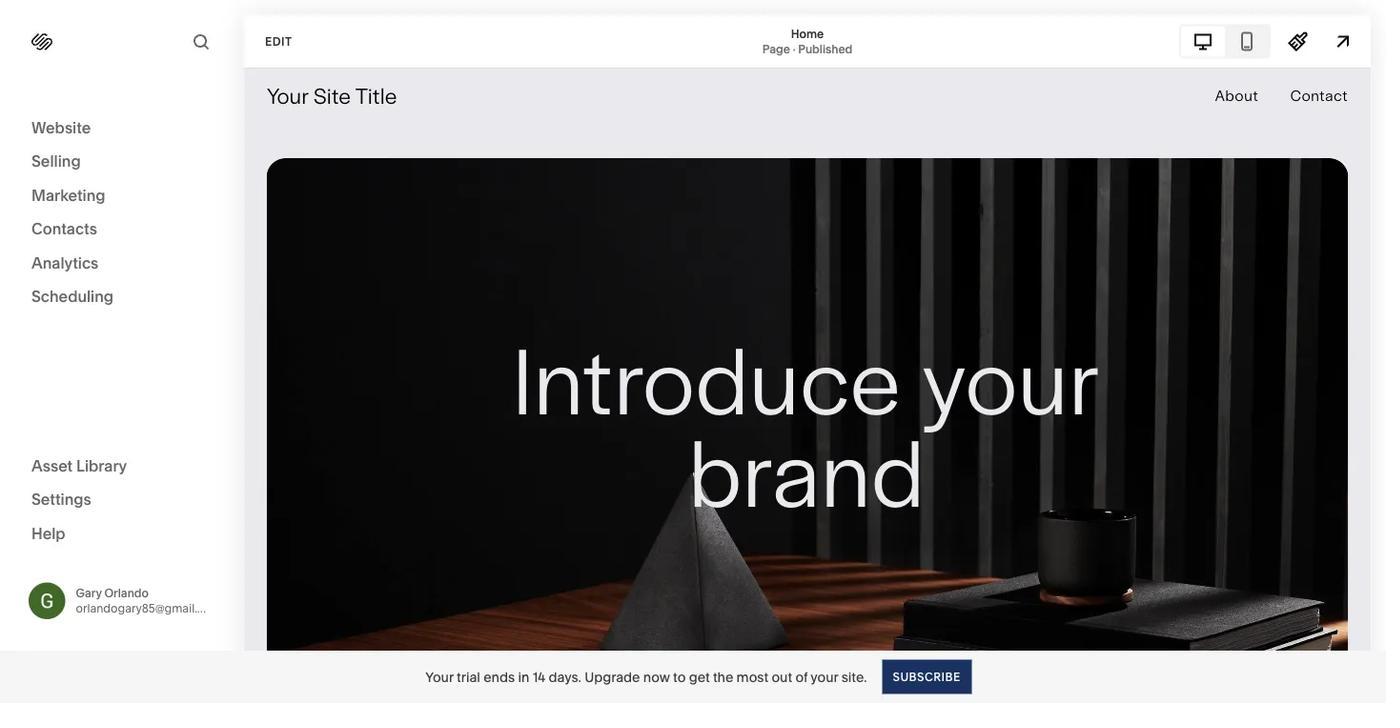 Task type: vqa. For each thing, say whether or not it's contained in the screenshot.
Write
no



Task type: describe. For each thing, give the bounding box(es) containing it.
marketing link
[[31, 185, 212, 207]]

scheduling link
[[31, 286, 212, 309]]

help
[[31, 524, 65, 543]]

in
[[518, 669, 529, 685]]

gary
[[76, 587, 102, 600]]

your
[[811, 669, 838, 685]]

asset
[[31, 457, 73, 475]]

analytics link
[[31, 253, 212, 275]]

trial
[[457, 669, 480, 685]]

contacts link
[[31, 219, 212, 241]]

orlandogary85@gmail.com
[[76, 602, 221, 616]]

asset library link
[[31, 456, 212, 478]]

subscribe
[[893, 670, 961, 684]]

selling link
[[31, 151, 212, 173]]

upgrade
[[585, 669, 640, 685]]

of
[[795, 669, 808, 685]]

marketing
[[31, 186, 105, 204]]

scheduling
[[31, 287, 114, 306]]

·
[[793, 42, 796, 56]]

now
[[643, 669, 670, 685]]

library
[[76, 457, 127, 475]]



Task type: locate. For each thing, give the bounding box(es) containing it.
asset library
[[31, 457, 127, 475]]

analytics
[[31, 254, 98, 272]]

subscribe button
[[882, 660, 971, 694]]

home
[[791, 27, 824, 41]]

tab list
[[1181, 26, 1269, 57]]

most
[[737, 669, 768, 685]]

page
[[762, 42, 790, 56]]

contacts
[[31, 220, 97, 238]]

out
[[772, 669, 792, 685]]

settings link
[[31, 490, 212, 512]]

gary orlando orlandogary85@gmail.com
[[76, 587, 221, 616]]

settings
[[31, 490, 91, 509]]

orlando
[[104, 587, 149, 600]]

ends
[[484, 669, 515, 685]]

website link
[[31, 117, 212, 140]]

home page · published
[[762, 27, 853, 56]]

days.
[[549, 669, 581, 685]]

website
[[31, 118, 91, 137]]

edit
[[265, 34, 292, 48]]

edit button
[[253, 24, 305, 59]]

to
[[673, 669, 686, 685]]

your
[[425, 669, 454, 685]]

get
[[689, 669, 710, 685]]

help link
[[31, 523, 65, 544]]

14
[[533, 669, 545, 685]]

selling
[[31, 152, 81, 171]]

your trial ends in 14 days. upgrade now to get the most out of your site.
[[425, 669, 867, 685]]

site.
[[842, 669, 867, 685]]

published
[[798, 42, 853, 56]]

the
[[713, 669, 733, 685]]



